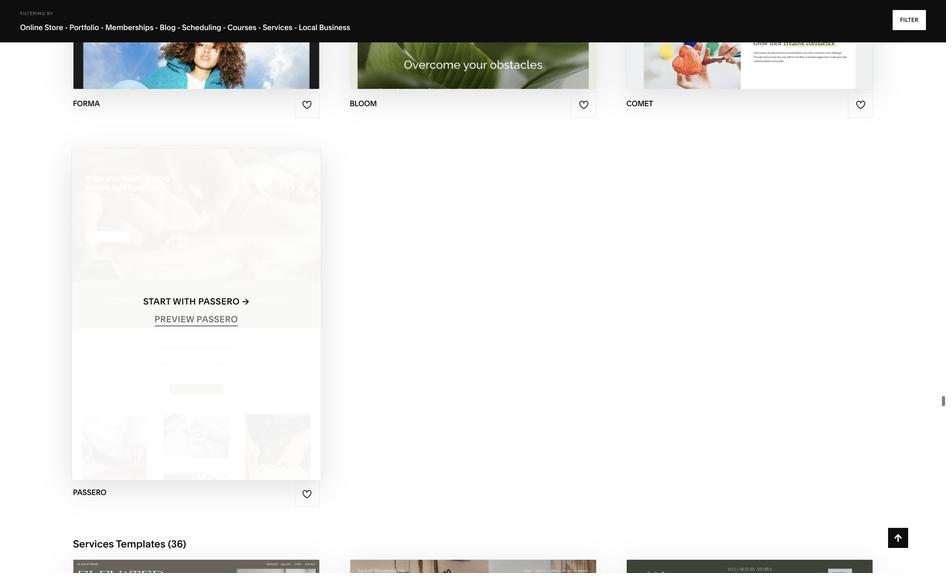 Task type: describe. For each thing, give the bounding box(es) containing it.
by
[[47, 11, 53, 16]]

courses
[[228, 23, 257, 32]]

4 - from the left
[[178, 23, 180, 32]]

add comet to your favorites list image
[[856, 100, 866, 110]]

passero image
[[72, 149, 321, 481]]

bloom image
[[350, 0, 596, 89]]

add bloom to your favorites list image
[[579, 100, 589, 110]]

online store - portfolio - memberships - blog - scheduling - courses - services - local business
[[20, 23, 351, 32]]

templates
[[116, 539, 166, 551]]

passero inside start with passero button
[[198, 297, 240, 307]]

0 horizontal spatial services
[[73, 539, 114, 551]]

0 vertical spatial services
[[263, 23, 293, 32]]

filter
[[901, 16, 919, 23]]

portfolio
[[70, 23, 99, 32]]

)
[[183, 539, 186, 551]]

filter button
[[893, 10, 927, 30]]

2 vertical spatial passero
[[73, 488, 107, 498]]

6 - from the left
[[258, 23, 261, 32]]

back to top image
[[894, 534, 904, 544]]

preview passero link
[[155, 308, 238, 333]]

add passero to your favorites list image
[[302, 490, 312, 500]]

comet image
[[627, 0, 873, 89]]

scheduling
[[182, 23, 221, 32]]

preview
[[155, 315, 195, 325]]

local
[[299, 23, 318, 32]]

(
[[168, 539, 171, 551]]

comet
[[627, 99, 654, 108]]

memberships
[[105, 23, 154, 32]]

forma image
[[73, 0, 319, 89]]

forma
[[73, 99, 100, 108]]

7 - from the left
[[294, 23, 297, 32]]



Task type: vqa. For each thing, say whether or not it's contained in the screenshot.
Nature
no



Task type: locate. For each thing, give the bounding box(es) containing it.
filtering
[[20, 11, 45, 16]]

with
[[173, 297, 196, 307]]

store
[[45, 23, 63, 32]]

- left courses
[[223, 23, 226, 32]]

services templates ( 36 )
[[73, 539, 186, 551]]

passero
[[198, 297, 240, 307], [197, 315, 238, 325], [73, 488, 107, 498]]

myhra image
[[627, 561, 873, 574]]

services
[[263, 23, 293, 32], [73, 539, 114, 551]]

- right courses
[[258, 23, 261, 32]]

preview passero
[[155, 315, 238, 325]]

1 vertical spatial passero
[[197, 315, 238, 325]]

- right portfolio
[[101, 23, 104, 32]]

- left local
[[294, 23, 297, 32]]

blog
[[160, 23, 176, 32]]

- right store
[[65, 23, 68, 32]]

0 vertical spatial passero
[[198, 297, 240, 307]]

1 - from the left
[[65, 23, 68, 32]]

start with passero button
[[143, 290, 250, 315]]

business
[[319, 23, 351, 32]]

filtering by
[[20, 11, 53, 16]]

36
[[171, 539, 183, 551]]

1 vertical spatial services
[[73, 539, 114, 551]]

bloom
[[350, 99, 377, 108]]

2 - from the left
[[101, 23, 104, 32]]

selene image
[[73, 561, 319, 574]]

- left blog
[[155, 23, 158, 32]]

sackett image
[[350, 561, 596, 574]]

start with passero
[[143, 297, 240, 307]]

add forma to your favorites list image
[[302, 100, 312, 110]]

5 - from the left
[[223, 23, 226, 32]]

online
[[20, 23, 43, 32]]

-
[[65, 23, 68, 32], [101, 23, 104, 32], [155, 23, 158, 32], [178, 23, 180, 32], [223, 23, 226, 32], [258, 23, 261, 32], [294, 23, 297, 32]]

start
[[143, 297, 171, 307]]

3 - from the left
[[155, 23, 158, 32]]

1 horizontal spatial services
[[263, 23, 293, 32]]

passero inside 'preview passero' link
[[197, 315, 238, 325]]

- right blog
[[178, 23, 180, 32]]



